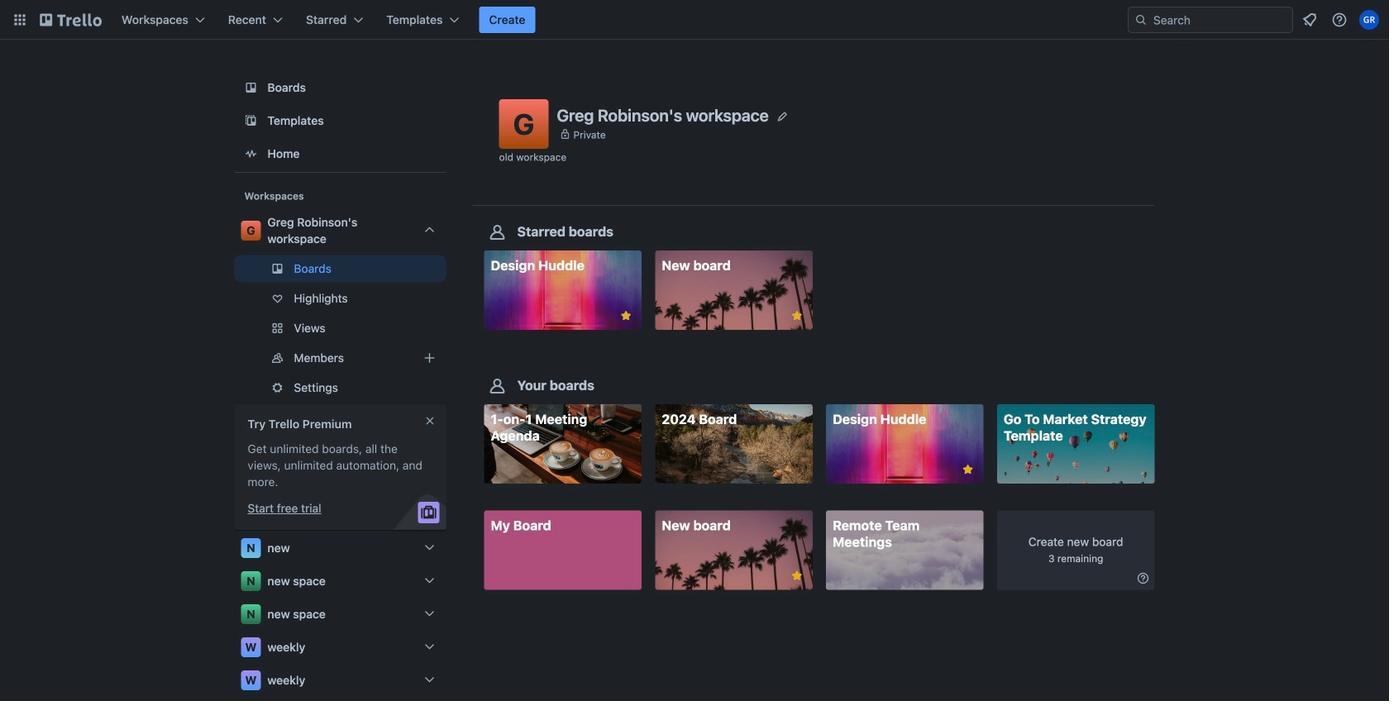 Task type: describe. For each thing, give the bounding box(es) containing it.
1 vertical spatial click to unstar this board. it will be removed from your starred list. image
[[790, 569, 805, 583]]

0 vertical spatial click to unstar this board. it will be removed from your starred list. image
[[619, 308, 634, 323]]

0 notifications image
[[1300, 10, 1320, 30]]

add image
[[420, 348, 440, 368]]

1 vertical spatial click to unstar this board. it will be removed from your starred list. image
[[961, 462, 976, 477]]

sm image
[[1135, 570, 1152, 587]]

primary element
[[0, 0, 1389, 40]]

search image
[[1135, 13, 1148, 26]]

back to home image
[[40, 7, 102, 33]]

Search field
[[1128, 7, 1293, 33]]



Task type: locate. For each thing, give the bounding box(es) containing it.
0 horizontal spatial click to unstar this board. it will be removed from your starred list. image
[[619, 308, 634, 323]]

1 horizontal spatial click to unstar this board. it will be removed from your starred list. image
[[961, 462, 976, 477]]

greg robinson (gregrobinson96) image
[[1360, 10, 1379, 30]]

0 horizontal spatial click to unstar this board. it will be removed from your starred list. image
[[790, 308, 805, 323]]

1 horizontal spatial click to unstar this board. it will be removed from your starred list. image
[[790, 569, 805, 583]]

home image
[[241, 144, 261, 164]]

template board image
[[241, 111, 261, 131]]

open information menu image
[[1332, 12, 1348, 28]]

click to unstar this board. it will be removed from your starred list. image
[[790, 308, 805, 323], [961, 462, 976, 477]]

click to unstar this board. it will be removed from your starred list. image
[[619, 308, 634, 323], [790, 569, 805, 583]]

board image
[[241, 78, 261, 98]]

0 vertical spatial click to unstar this board. it will be removed from your starred list. image
[[790, 308, 805, 323]]



Task type: vqa. For each thing, say whether or not it's contained in the screenshot.
Create from template… icon
no



